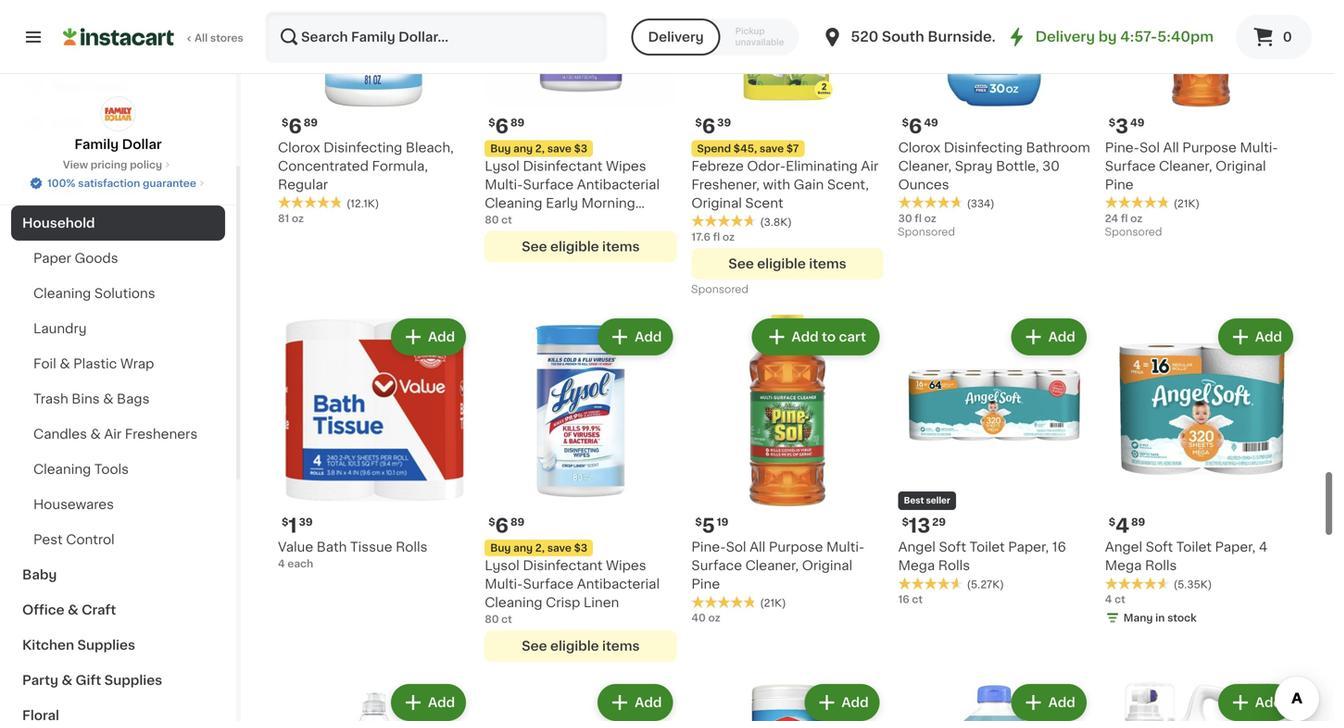Task type: locate. For each thing, give the bounding box(es) containing it.
0 horizontal spatial disinfecting
[[323, 141, 402, 154]]

see down crisp
[[522, 640, 547, 653]]

rolls for 13
[[938, 560, 970, 573]]

0 horizontal spatial original
[[692, 197, 742, 210]]

0 vertical spatial air
[[861, 160, 879, 173]]

antibacterial for morning
[[577, 178, 660, 191]]

regular
[[278, 178, 328, 191]]

2 mega from the left
[[1105, 560, 1142, 573]]

0 vertical spatial eligible
[[550, 240, 599, 253]]

1 horizontal spatial disinfecting
[[944, 141, 1023, 154]]

cleaning down candles
[[33, 463, 91, 476]]

1 horizontal spatial air
[[861, 160, 879, 173]]

2 lysol from the top
[[485, 560, 520, 573]]

ct inside lysol disinfectant wipes multi-surface antibacterial cleaning crisp linen 80 ct
[[501, 615, 512, 625]]

save up lysol disinfectant wipes multi-surface antibacterial cleaning early morning breeze
[[547, 144, 572, 154]]

multi- inside lysol disinfectant wipes multi-surface antibacterial cleaning early morning breeze
[[485, 178, 523, 191]]

17.6
[[692, 232, 711, 242]]

mega inside angel soft toilet paper, 16 mega rolls
[[898, 560, 935, 573]]

rolls for 4
[[1145, 560, 1177, 573]]

party & gift supplies link
[[11, 663, 225, 699]]

toilet
[[970, 541, 1005, 554], [1176, 541, 1212, 554]]

$ 5 19
[[695, 517, 729, 536]]

1 antibacterial from the top
[[577, 178, 660, 191]]

supplies
[[77, 639, 135, 652], [104, 674, 162, 687]]

satisfaction
[[78, 178, 140, 189]]

seller
[[926, 497, 950, 506]]

disinfectant for early
[[523, 160, 603, 173]]

lysol disinfectant wipes multi-surface antibacterial cleaning early morning breeze
[[485, 160, 660, 228]]

2 angel from the left
[[1105, 541, 1142, 554]]

lysol inside lysol disinfectant wipes multi-surface antibacterial cleaning crisp linen 80 ct
[[485, 560, 520, 573]]

1 buy any 2, save $3 from the top
[[490, 144, 588, 154]]

1 vertical spatial pine-
[[692, 541, 726, 554]]

0 horizontal spatial soft
[[939, 541, 966, 554]]

save for lysol disinfectant wipes multi-surface antibacterial cleaning crisp linen
[[547, 544, 572, 554]]

surface up crisp
[[523, 578, 574, 591]]

buy up lysol disinfectant wipes multi-surface antibacterial cleaning crisp linen 80 ct
[[490, 544, 511, 554]]

clorox inside clorox disinfecting bathroom cleaner, spray bottle, 30 ounces
[[898, 141, 941, 154]]

ct for 16 ct
[[912, 595, 923, 605]]

eligible down early
[[550, 240, 599, 253]]

add inside button
[[791, 331, 818, 344]]

disinfecting up the formula,
[[323, 141, 402, 154]]

disinfecting for spray
[[944, 141, 1023, 154]]

1 paper, from the left
[[1008, 541, 1049, 554]]

2 toilet from the left
[[1176, 541, 1212, 554]]

angel inside angel soft toilet paper, 4 mega rolls
[[1105, 541, 1142, 554]]

mega inside angel soft toilet paper, 4 mega rolls
[[1105, 560, 1142, 573]]

soft up many in stock
[[1146, 541, 1173, 554]]

early
[[546, 197, 578, 210]]

0 horizontal spatial toilet
[[970, 541, 1005, 554]]

lists link
[[11, 104, 225, 141]]

supplies down the kitchen supplies "link"
[[104, 674, 162, 687]]

1 lysol from the top
[[485, 160, 520, 173]]

disinfecting for formula,
[[323, 141, 402, 154]]

1 vertical spatial (21k)
[[760, 599, 786, 609]]

0 vertical spatial wipes
[[606, 160, 646, 173]]

sol for 3
[[1140, 141, 1160, 154]]

(21k)
[[1174, 199, 1200, 209], [760, 599, 786, 609]]

80
[[485, 215, 499, 225], [485, 615, 499, 625]]

any for lysol disinfectant wipes multi-surface antibacterial cleaning early morning breeze
[[513, 144, 533, 154]]

39 for 1
[[299, 518, 313, 528]]

items up to
[[809, 258, 847, 271]]

toilet inside angel soft toilet paper, 4 mega rolls
[[1176, 541, 1212, 554]]

buy any 2, save $3 up lysol disinfectant wipes multi-surface antibacterial cleaning early morning breeze
[[490, 144, 588, 154]]

pine for 3
[[1105, 178, 1134, 191]]

2, up lysol disinfectant wipes multi-surface antibacterial cleaning crisp linen 80 ct
[[535, 544, 545, 554]]

product group containing 3
[[1105, 0, 1297, 243]]

1 vertical spatial pine-sol all purpose multi- surface cleaner, original pine
[[692, 541, 865, 591]]

add button
[[393, 321, 464, 354], [600, 321, 671, 354], [1013, 321, 1085, 354], [1220, 321, 1292, 354], [393, 687, 464, 720], [600, 687, 671, 720], [806, 687, 878, 720], [1013, 687, 1085, 720], [1220, 687, 1292, 720]]

fl for 3
[[1121, 214, 1128, 224]]

foil & plastic wrap link
[[11, 347, 225, 382]]

2 horizontal spatial original
[[1216, 160, 1266, 173]]

2 49 from the left
[[1130, 118, 1145, 128]]

0 horizontal spatial pine
[[692, 578, 720, 591]]

disinfectant up early
[[523, 160, 603, 173]]

fl
[[915, 214, 922, 224], [1121, 214, 1128, 224], [713, 232, 720, 242]]

wipes for morning
[[606, 160, 646, 173]]

any up lysol disinfectant wipes multi-surface antibacterial cleaning crisp linen 80 ct
[[513, 544, 533, 554]]

$ 6 89 for lysol disinfectant wipes multi-surface antibacterial cleaning early morning breeze
[[488, 117, 525, 136]]

1 horizontal spatial sponsored badge image
[[898, 227, 954, 238]]

laundry link
[[11, 311, 225, 347]]

None search field
[[265, 11, 607, 63]]

angel down $ 4 89
[[1105, 541, 1142, 554]]

pine up 40 oz
[[692, 578, 720, 591]]

value bath tissue rolls 4 each
[[278, 541, 428, 570]]

soft down 29
[[939, 541, 966, 554]]

surface down $ 3 49
[[1105, 160, 1156, 173]]

buy left it
[[52, 79, 78, 92]]

0
[[1283, 31, 1292, 44]]

4 inside angel soft toilet paper, 4 mega rolls
[[1259, 541, 1268, 554]]

any
[[513, 144, 533, 154], [513, 544, 533, 554]]

39 right 1
[[299, 518, 313, 528]]

see down the 17.6 fl oz
[[729, 258, 754, 271]]

pine
[[1105, 178, 1134, 191], [692, 578, 720, 591]]

30 down 'bathroom' at right
[[1042, 160, 1060, 173]]

best seller
[[904, 497, 950, 506]]

16
[[1052, 541, 1066, 554], [898, 595, 910, 605]]

pine-sol all purpose multi- surface cleaner, original pine for 3
[[1105, 141, 1278, 191]]

0 vertical spatial buy
[[52, 79, 78, 92]]

1 vertical spatial 39
[[299, 518, 313, 528]]

0 horizontal spatial 30
[[898, 214, 912, 224]]

candles
[[33, 428, 87, 441]]

tools
[[94, 463, 129, 476]]

surface inside lysol disinfectant wipes multi-surface antibacterial cleaning crisp linen 80 ct
[[523, 578, 574, 591]]

clorox
[[278, 141, 320, 154], [898, 141, 941, 154]]

clorox for clorox disinfecting bathroom cleaner, spray bottle, 30 ounces
[[898, 141, 941, 154]]

0 vertical spatial pine
[[1105, 178, 1134, 191]]

1 horizontal spatial fl
[[915, 214, 922, 224]]

purpose
[[1182, 141, 1237, 154], [769, 541, 823, 554]]

product group containing 4
[[1105, 315, 1297, 630]]

1 vertical spatial buy
[[490, 144, 511, 154]]

household
[[22, 217, 95, 230]]

add to cart
[[791, 331, 865, 344]]

many in stock
[[1124, 614, 1197, 624]]

kitchen supplies link
[[11, 628, 225, 663]]

cleaner, for 5
[[745, 560, 799, 573]]

2 disinfectant from the top
[[523, 560, 603, 573]]

1 vertical spatial supplies
[[104, 674, 162, 687]]

$3 up lysol disinfectant wipes multi-surface antibacterial cleaning early morning breeze
[[574, 144, 588, 154]]

angel down "13" on the right of the page
[[898, 541, 936, 554]]

oz right 24
[[1130, 214, 1143, 224]]

air up tools
[[104, 428, 122, 441]]

linen
[[584, 597, 619, 610]]

buy right bleach,
[[490, 144, 511, 154]]

sponsored badge image for 3
[[1105, 227, 1161, 238]]

lists
[[52, 116, 84, 129]]

0 horizontal spatial sol
[[726, 541, 746, 554]]

toilet inside angel soft toilet paper, 16 mega rolls
[[970, 541, 1005, 554]]

sponsored badge image for 6
[[898, 227, 954, 238]]

pine- down 3
[[1105, 141, 1140, 154]]

cleaner,
[[898, 160, 952, 173], [1159, 160, 1212, 173], [745, 560, 799, 573]]

1 vertical spatial 16
[[898, 595, 910, 605]]

cleaning solutions
[[33, 287, 155, 300]]

any for lysol disinfectant wipes multi-surface antibacterial cleaning crisp linen
[[513, 544, 533, 554]]

paper, inside angel soft toilet paper, 16 mega rolls
[[1008, 541, 1049, 554]]

0 vertical spatial lysol
[[485, 160, 520, 173]]

1 vertical spatial disinfectant
[[523, 560, 603, 573]]

buy any 2, save $3 up lysol disinfectant wipes multi-surface antibacterial cleaning crisp linen 80 ct
[[490, 544, 588, 554]]

supplies down craft
[[77, 639, 135, 652]]

see eligible items down crisp
[[522, 640, 640, 653]]

cleaning left crisp
[[485, 597, 542, 610]]

0 horizontal spatial clorox
[[278, 141, 320, 154]]

product group containing 5
[[692, 315, 884, 626]]

burnside
[[928, 30, 992, 44]]

49 inside $ 6 49
[[924, 118, 938, 128]]

0 vertical spatial pine-
[[1105, 141, 1140, 154]]

toilet up (5.35k)
[[1176, 541, 1212, 554]]

wipes for linen
[[606, 560, 646, 573]]

1 vertical spatial 80
[[485, 615, 499, 625]]

office
[[22, 604, 64, 617]]

fl down ounces
[[915, 214, 922, 224]]

1 clorox from the left
[[278, 141, 320, 154]]

lysol for lysol disinfectant wipes multi-surface antibacterial cleaning early morning breeze
[[485, 160, 520, 173]]

buy
[[52, 79, 78, 92], [490, 144, 511, 154], [490, 544, 511, 554]]

pine-sol all purpose multi- surface cleaner, original pine down $ 3 49
[[1105, 141, 1278, 191]]

5:40pm
[[1157, 30, 1214, 44]]

paper, for 13
[[1008, 541, 1049, 554]]

39 inside $ 1 39
[[299, 518, 313, 528]]

save up lysol disinfectant wipes multi-surface antibacterial cleaning crisp linen 80 ct
[[547, 544, 572, 554]]

$3 up lysol disinfectant wipes multi-surface antibacterial cleaning crisp linen 80 ct
[[574, 544, 588, 554]]

89 up lysol disinfectant wipes multi-surface antibacterial cleaning crisp linen 80 ct
[[510, 518, 525, 528]]

& right candles
[[90, 428, 101, 441]]

(12.1k)
[[347, 199, 379, 209]]

1 vertical spatial purpose
[[769, 541, 823, 554]]

mega up 4 ct
[[1105, 560, 1142, 573]]

sponsored badge image down 30 fl oz
[[898, 227, 954, 238]]

supplies inside "link"
[[77, 639, 135, 652]]

★★★★★
[[278, 196, 343, 209], [278, 196, 343, 209], [898, 196, 963, 209], [898, 196, 963, 209], [1105, 196, 1170, 209], [1105, 196, 1170, 209], [692, 215, 756, 228], [692, 215, 756, 228], [898, 578, 963, 591], [898, 578, 963, 591], [1105, 578, 1170, 591], [1105, 578, 1170, 591], [692, 596, 756, 609], [692, 596, 756, 609]]

any up lysol disinfectant wipes multi-surface antibacterial cleaning early morning breeze
[[513, 144, 533, 154]]

1 49 from the left
[[924, 118, 938, 128]]

2 any from the top
[[513, 544, 533, 554]]

see eligible items button for scent
[[692, 248, 884, 280]]

delivery inside delivery 'button'
[[648, 31, 704, 44]]

2 horizontal spatial fl
[[1121, 214, 1128, 224]]

soft inside angel soft toilet paper, 16 mega rolls
[[939, 541, 966, 554]]

2, up lysol disinfectant wipes multi-surface antibacterial cleaning early morning breeze
[[535, 144, 545, 154]]

4 inside value bath tissue rolls 4 each
[[278, 559, 285, 570]]

items down morning
[[602, 240, 640, 253]]

delivery by 4:57-5:40pm link
[[1006, 26, 1214, 48]]

fl right 24
[[1121, 214, 1128, 224]]

air
[[861, 160, 879, 173], [104, 428, 122, 441]]

2 2, from the top
[[535, 544, 545, 554]]

sol down 19
[[726, 541, 746, 554]]

1 mega from the left
[[898, 560, 935, 573]]

wipes up the linen
[[606, 560, 646, 573]]

0 vertical spatial any
[[513, 144, 533, 154]]

49 right 3
[[1130, 118, 1145, 128]]

see eligible items button down the (3.8k)
[[692, 248, 884, 280]]

2 clorox from the left
[[898, 141, 941, 154]]

eligible
[[550, 240, 599, 253], [757, 258, 806, 271], [550, 640, 599, 653]]

$ inside $ 1 39
[[282, 518, 288, 528]]

0 vertical spatial 16
[[1052, 541, 1066, 554]]

see eligible items down the (3.8k)
[[729, 258, 847, 271]]

eligible down crisp
[[550, 640, 599, 653]]

clorox down $ 6 49
[[898, 141, 941, 154]]

49 up ounces
[[924, 118, 938, 128]]

1 disinfectant from the top
[[523, 160, 603, 173]]

cleaning inside lysol disinfectant wipes multi-surface antibacterial cleaning early morning breeze
[[485, 197, 542, 210]]

oz right the 40
[[708, 614, 720, 624]]

1 toilet from the left
[[970, 541, 1005, 554]]

2 80 from the top
[[485, 615, 499, 625]]

see eligible items for scent
[[729, 258, 847, 271]]

1 any from the top
[[513, 144, 533, 154]]

0 horizontal spatial paper,
[[1008, 541, 1049, 554]]

89 up angel soft toilet paper, 4 mega rolls
[[1131, 518, 1145, 528]]

sol down $ 3 49
[[1140, 141, 1160, 154]]

angel inside angel soft toilet paper, 16 mega rolls
[[898, 541, 936, 554]]

$3
[[574, 144, 588, 154], [574, 544, 588, 554]]

80 ct
[[485, 215, 512, 225]]

cleaning tools link
[[11, 452, 225, 487]]

1 horizontal spatial original
[[802, 560, 853, 573]]

pine up "24 fl oz"
[[1105, 178, 1134, 191]]

pine-sol all purpose multi- surface cleaner, original pine down 19
[[692, 541, 865, 591]]

holiday
[[22, 182, 74, 195]]

Search field
[[267, 13, 605, 61]]

1 vertical spatial air
[[104, 428, 122, 441]]

original for 5
[[802, 560, 853, 573]]

cleaner, for 3
[[1159, 160, 1212, 173]]

see eligible items button for breeze
[[485, 231, 677, 263]]

1 vertical spatial items
[[809, 258, 847, 271]]

1 vertical spatial buy any 2, save $3
[[490, 544, 588, 554]]

1 horizontal spatial (21k)
[[1174, 199, 1200, 209]]

pine for 5
[[692, 578, 720, 591]]

concentrated
[[278, 160, 369, 173]]

& right foil
[[60, 358, 70, 371]]

39
[[717, 118, 731, 128], [299, 518, 313, 528]]

520
[[851, 30, 879, 44]]

$7
[[786, 144, 799, 154]]

& for craft
[[68, 604, 78, 617]]

paper, for 4
[[1215, 541, 1256, 554]]

1 vertical spatial all
[[1163, 141, 1179, 154]]

clorox inside the clorox disinfecting bleach, concentrated formula, regular
[[278, 141, 320, 154]]

39 up spend
[[717, 118, 731, 128]]

& for plastic
[[60, 358, 70, 371]]

1 angel from the left
[[898, 541, 936, 554]]

2 buy any 2, save $3 from the top
[[490, 544, 588, 554]]

items down the linen
[[602, 640, 640, 653]]

2 vertical spatial original
[[802, 560, 853, 573]]

0 horizontal spatial pine-sol all purpose multi- surface cleaner, original pine
[[692, 541, 865, 591]]

1 wipes from the top
[[606, 160, 646, 173]]

wipes up morning
[[606, 160, 646, 173]]

1 horizontal spatial pine-
[[1105, 141, 1140, 154]]

rolls up (5.27k)
[[938, 560, 970, 573]]

2 wipes from the top
[[606, 560, 646, 573]]

0 vertical spatial antibacterial
[[577, 178, 660, 191]]

& left craft
[[68, 604, 78, 617]]

1 horizontal spatial 16
[[1052, 541, 1066, 554]]

toilet up (5.27k)
[[970, 541, 1005, 554]]

81 oz
[[278, 214, 304, 224]]

ct for 80 ct
[[501, 215, 512, 225]]

oz right 17.6
[[723, 232, 735, 242]]

1 horizontal spatial angel
[[1105, 541, 1142, 554]]

cleaning tools
[[33, 463, 129, 476]]

purpose for 3
[[1182, 141, 1237, 154]]

0 horizontal spatial cleaner,
[[745, 560, 799, 573]]

2 vertical spatial see
[[522, 640, 547, 653]]

febreze odor-eliminating air freshener, with gain scent, original scent
[[692, 160, 879, 210]]

& left gift
[[62, 674, 72, 687]]

antibacterial up the linen
[[577, 578, 660, 591]]

0 horizontal spatial rolls
[[396, 541, 428, 554]]

cart
[[838, 331, 865, 344]]

& for gift
[[62, 674, 72, 687]]

paper, inside angel soft toilet paper, 4 mega rolls
[[1215, 541, 1256, 554]]

0 vertical spatial pine-sol all purpose multi- surface cleaner, original pine
[[1105, 141, 1278, 191]]

1 horizontal spatial purpose
[[1182, 141, 1237, 154]]

rolls inside angel soft toilet paper, 4 mega rolls
[[1145, 560, 1177, 573]]

0 vertical spatial 80
[[485, 215, 499, 225]]

antibacterial inside lysol disinfectant wipes multi-surface antibacterial cleaning crisp linen 80 ct
[[577, 578, 660, 591]]

2 horizontal spatial cleaner,
[[1159, 160, 1212, 173]]

see eligible items button down crisp
[[485, 631, 677, 663]]

pine- for 3
[[1105, 141, 1140, 154]]

rolls right tissue
[[396, 541, 428, 554]]

0 horizontal spatial all
[[195, 33, 208, 43]]

delivery inside 'delivery by 4:57-5:40pm' link
[[1035, 30, 1095, 44]]

disinfecting inside clorox disinfecting bathroom cleaner, spray bottle, 30 ounces
[[944, 141, 1023, 154]]

oz for spend $45, save $7
[[723, 232, 735, 242]]

2 $3 from the top
[[574, 544, 588, 554]]

antibacterial up morning
[[577, 178, 660, 191]]

0 vertical spatial disinfectant
[[523, 160, 603, 173]]

0 vertical spatial original
[[1216, 160, 1266, 173]]

clorox up the concentrated
[[278, 141, 320, 154]]

oz right the 81
[[292, 214, 304, 224]]

0 horizontal spatial 39
[[299, 518, 313, 528]]

see for scent
[[729, 258, 754, 271]]

1 horizontal spatial mega
[[1105, 560, 1142, 573]]

89
[[304, 118, 318, 128], [510, 118, 525, 128], [510, 518, 525, 528], [1131, 518, 1145, 528]]

0 vertical spatial supplies
[[77, 639, 135, 652]]

1 disinfecting from the left
[[323, 141, 402, 154]]

1 soft from the left
[[939, 541, 966, 554]]

cleaning inside lysol disinfectant wipes multi-surface antibacterial cleaning crisp linen 80 ct
[[485, 597, 542, 610]]

fl right 17.6
[[713, 232, 720, 242]]

see down the breeze
[[522, 240, 547, 253]]

scent
[[745, 197, 783, 210]]

(21k) for 5
[[760, 599, 786, 609]]

1 vertical spatial any
[[513, 544, 533, 554]]

0 vertical spatial 2,
[[535, 144, 545, 154]]

craft
[[82, 604, 116, 617]]

2 horizontal spatial all
[[1163, 141, 1179, 154]]

family dollar
[[75, 138, 162, 151]]

cleaning up the breeze
[[485, 197, 542, 210]]

product group
[[485, 0, 677, 263], [692, 0, 884, 300], [898, 0, 1090, 243], [1105, 0, 1297, 243], [278, 315, 470, 572], [485, 315, 677, 663], [692, 315, 884, 626], [898, 315, 1090, 608], [1105, 315, 1297, 630], [278, 681, 470, 722], [485, 681, 677, 722], [692, 681, 884, 722], [898, 681, 1090, 722], [1105, 681, 1297, 722]]

1 horizontal spatial toilet
[[1176, 541, 1212, 554]]

disinfecting inside the clorox disinfecting bleach, concentrated formula, regular
[[323, 141, 402, 154]]

$ 6 89 for lysol disinfectant wipes multi-surface antibacterial cleaning crisp linen
[[488, 517, 525, 536]]

1 horizontal spatial pine-sol all purpose multi- surface cleaner, original pine
[[1105, 141, 1278, 191]]

eligible for breeze
[[550, 240, 599, 253]]

$ 13 29
[[902, 517, 946, 536]]

antibacterial inside lysol disinfectant wipes multi-surface antibacterial cleaning early morning breeze
[[577, 178, 660, 191]]

2 paper, from the left
[[1215, 541, 1256, 554]]

ct for 4 ct
[[1115, 595, 1125, 605]]

wipes
[[606, 160, 646, 173], [606, 560, 646, 573]]

0 horizontal spatial 49
[[924, 118, 938, 128]]

0 horizontal spatial (21k)
[[760, 599, 786, 609]]

39 inside $ 6 39
[[717, 118, 731, 128]]

1 vertical spatial 30
[[898, 214, 912, 224]]

1 vertical spatial $3
[[574, 544, 588, 554]]

$3 for lysol disinfectant wipes multi-surface antibacterial cleaning crisp linen
[[574, 544, 588, 554]]

0 button
[[1236, 15, 1312, 59]]

6 for lysol disinfectant wipes multi-surface antibacterial cleaning early morning breeze
[[495, 117, 509, 136]]

2 vertical spatial see eligible items
[[522, 640, 640, 653]]

mega up '16 ct'
[[898, 560, 935, 573]]

disinfectant inside lysol disinfectant wipes multi-surface antibacterial cleaning early morning breeze
[[523, 160, 603, 173]]

guarantee
[[143, 178, 196, 189]]

see eligible items down early
[[522, 240, 640, 253]]

trash
[[33, 393, 68, 406]]

disinfectant inside lysol disinfectant wipes multi-surface antibacterial cleaning crisp linen 80 ct
[[523, 560, 603, 573]]

see eligible items button down early
[[485, 231, 677, 263]]

kitchen supplies
[[22, 639, 135, 652]]

eligible down the (3.8k)
[[757, 258, 806, 271]]

1 horizontal spatial pine
[[1105, 178, 1134, 191]]

0 vertical spatial 39
[[717, 118, 731, 128]]

formula,
[[372, 160, 428, 173]]

oz down ounces
[[924, 214, 936, 224]]

pine- down 5
[[692, 541, 726, 554]]

household link
[[11, 206, 225, 241]]

pine-
[[1105, 141, 1140, 154], [692, 541, 726, 554]]

sponsored badge image down "24 fl oz"
[[1105, 227, 1161, 238]]

0 vertical spatial purpose
[[1182, 141, 1237, 154]]

2 vertical spatial all
[[750, 541, 766, 554]]

rolls inside value bath tissue rolls 4 each
[[396, 541, 428, 554]]

$ inside $ 13 29
[[902, 518, 909, 528]]

$ 1 39
[[282, 517, 313, 536]]

delivery for delivery
[[648, 31, 704, 44]]

instacart logo image
[[63, 26, 174, 48]]

0 horizontal spatial mega
[[898, 560, 935, 573]]

2 vertical spatial eligible
[[550, 640, 599, 653]]

soft inside angel soft toilet paper, 4 mega rolls
[[1146, 541, 1173, 554]]

1 vertical spatial sol
[[726, 541, 746, 554]]

0 vertical spatial 30
[[1042, 160, 1060, 173]]

0 vertical spatial items
[[602, 240, 640, 253]]

1 horizontal spatial 39
[[717, 118, 731, 128]]

1 horizontal spatial cleaner,
[[898, 160, 952, 173]]

0 horizontal spatial delivery
[[648, 31, 704, 44]]

wipes inside lysol disinfectant wipes multi-surface antibacterial cleaning crisp linen 80 ct
[[606, 560, 646, 573]]

purpose for 5
[[769, 541, 823, 554]]

cleaning up laundry
[[33, 287, 91, 300]]

2 horizontal spatial sponsored badge image
[[1105, 227, 1161, 238]]

stock
[[1167, 614, 1197, 624]]

0 horizontal spatial fl
[[713, 232, 720, 242]]

1 $3 from the top
[[574, 144, 588, 154]]

&
[[60, 358, 70, 371], [103, 393, 113, 406], [90, 428, 101, 441], [68, 604, 78, 617], [62, 674, 72, 687]]

1 horizontal spatial rolls
[[938, 560, 970, 573]]

see eligible items for breeze
[[522, 240, 640, 253]]

pine- for 5
[[692, 541, 726, 554]]

30 down ounces
[[898, 214, 912, 224]]

sponsored badge image
[[898, 227, 954, 238], [1105, 227, 1161, 238], [692, 285, 748, 296]]

sponsored badge image down the 17.6 fl oz
[[692, 285, 748, 296]]

lysol inside lysol disinfectant wipes multi-surface antibacterial cleaning early morning breeze
[[485, 160, 520, 173]]

1 vertical spatial see eligible items
[[729, 258, 847, 271]]

1 horizontal spatial 49
[[1130, 118, 1145, 128]]

0 vertical spatial see
[[522, 240, 547, 253]]

2 vertical spatial buy
[[490, 544, 511, 554]]

wipes inside lysol disinfectant wipes multi-surface antibacterial cleaning early morning breeze
[[606, 160, 646, 173]]

buy any 2, save $3 for lysol disinfectant wipes multi-surface antibacterial cleaning early morning breeze
[[490, 144, 588, 154]]

$ 6 89
[[282, 117, 318, 136], [488, 117, 525, 136], [488, 517, 525, 536]]

disinfectant up crisp
[[523, 560, 603, 573]]

pine-sol all purpose multi- surface cleaner, original pine for 5
[[692, 541, 865, 591]]

1 horizontal spatial sol
[[1140, 141, 1160, 154]]

again
[[94, 79, 130, 92]]

49 inside $ 3 49
[[1130, 118, 1145, 128]]

surface up early
[[523, 178, 574, 191]]

30 fl oz
[[898, 214, 936, 224]]

& for air
[[90, 428, 101, 441]]

1 horizontal spatial clorox
[[898, 141, 941, 154]]

2 antibacterial from the top
[[577, 578, 660, 591]]

cleaning inside cleaning solutions link
[[33, 287, 91, 300]]

2 disinfecting from the left
[[944, 141, 1023, 154]]

6 for febreze odor-eliminating air freshener, with gain scent, original scent
[[702, 117, 715, 136]]

eligible for scent
[[757, 258, 806, 271]]

air up "scent,"
[[861, 160, 879, 173]]

1 vertical spatial pine
[[692, 578, 720, 591]]

0 horizontal spatial angel
[[898, 541, 936, 554]]

disinfecting up spray
[[944, 141, 1023, 154]]

paper goods
[[33, 252, 118, 265]]

rolls inside angel soft toilet paper, 16 mega rolls
[[938, 560, 970, 573]]

0 horizontal spatial air
[[104, 428, 122, 441]]

16 ct
[[898, 595, 923, 605]]

1 vertical spatial antibacterial
[[577, 578, 660, 591]]

rolls up (5.35k)
[[1145, 560, 1177, 573]]

2 soft from the left
[[1146, 541, 1173, 554]]

baby link
[[11, 558, 225, 593]]

with
[[763, 178, 790, 191]]

1 vertical spatial see
[[729, 258, 754, 271]]

1 vertical spatial original
[[692, 197, 742, 210]]

1 horizontal spatial delivery
[[1035, 30, 1095, 44]]

1 2, from the top
[[535, 144, 545, 154]]

$ inside $ 5 19
[[695, 518, 702, 528]]

to
[[821, 331, 835, 344]]



Task type: describe. For each thing, give the bounding box(es) containing it.
trash bins & bags link
[[11, 382, 225, 417]]

items for febreze odor-eliminating air freshener, with gain scent, original scent
[[809, 258, 847, 271]]

office & craft link
[[11, 593, 225, 628]]

air inside febreze odor-eliminating air freshener, with gain scent, original scent
[[861, 160, 879, 173]]

view pricing policy
[[63, 160, 162, 170]]

party & gift supplies
[[22, 674, 162, 687]]

520 south burnside avenue button
[[821, 11, 1049, 63]]

trash bins & bags
[[33, 393, 150, 406]]

dollar
[[122, 138, 162, 151]]

foil
[[33, 358, 56, 371]]

family dollar logo image
[[101, 96, 136, 132]]

520 south burnside avenue
[[851, 30, 1049, 44]]

it
[[81, 79, 90, 92]]

multi- inside lysol disinfectant wipes multi-surface antibacterial cleaning crisp linen 80 ct
[[485, 578, 523, 591]]

all stores link
[[63, 11, 245, 63]]

all for 5
[[750, 541, 766, 554]]

odor-
[[747, 160, 786, 173]]

$ inside $ 3 49
[[1109, 118, 1116, 128]]

delivery button
[[631, 19, 720, 56]]

89 up the concentrated
[[304, 118, 318, 128]]

bathroom
[[1026, 141, 1090, 154]]

$ inside $ 6 49
[[902, 118, 909, 128]]

$ 6 49
[[902, 117, 938, 136]]

16 inside angel soft toilet paper, 16 mega rolls
[[1052, 541, 1066, 554]]

4:57-
[[1120, 30, 1157, 44]]

control
[[66, 534, 115, 547]]

fl for 6
[[915, 214, 922, 224]]

17.6 fl oz
[[692, 232, 735, 242]]

many
[[1124, 614, 1153, 624]]

ounces
[[898, 178, 949, 191]]

soft for 13
[[939, 541, 966, 554]]

save up the odor-
[[760, 144, 784, 154]]

81
[[278, 214, 289, 224]]

bags
[[117, 393, 150, 406]]

(5.35k)
[[1174, 580, 1212, 590]]

39 for 6
[[717, 118, 731, 128]]

febreze
[[692, 160, 744, 173]]

product group containing 13
[[898, 315, 1090, 608]]

$ 4 89
[[1109, 517, 1145, 536]]

$3 for lysol disinfectant wipes multi-surface antibacterial cleaning early morning breeze
[[574, 144, 588, 154]]

mega for 13
[[898, 560, 935, 573]]

cleaner, inside clorox disinfecting bathroom cleaner, spray bottle, 30 ounces
[[898, 160, 952, 173]]

bottle,
[[996, 160, 1039, 173]]

2, for lysol disinfectant wipes multi-surface antibacterial cleaning early morning breeze
[[535, 144, 545, 154]]

all stores
[[195, 33, 243, 43]]

spray
[[955, 160, 993, 173]]

5
[[702, 517, 715, 536]]

sol for 5
[[726, 541, 746, 554]]

foil & plastic wrap
[[33, 358, 154, 371]]

plastic
[[73, 358, 117, 371]]

4 ct
[[1105, 595, 1125, 605]]

service type group
[[631, 19, 799, 56]]

original inside febreze odor-eliminating air freshener, with gain scent, original scent
[[692, 197, 742, 210]]

items for lysol disinfectant wipes multi-surface antibacterial cleaning early morning breeze
[[602, 240, 640, 253]]

buy it again
[[52, 79, 130, 92]]

all for 3
[[1163, 141, 1179, 154]]

(21k) for 3
[[1174, 199, 1200, 209]]

save for lysol disinfectant wipes multi-surface antibacterial cleaning early morning breeze
[[547, 144, 572, 154]]

view
[[63, 160, 88, 170]]

pest
[[33, 534, 63, 547]]

buy it again link
[[11, 67, 225, 104]]

1
[[288, 517, 297, 536]]

bleach,
[[406, 141, 454, 154]]

49 for 3
[[1130, 118, 1145, 128]]

essentials
[[77, 182, 145, 195]]

scent,
[[827, 178, 869, 191]]

89 up lysol disinfectant wipes multi-surface antibacterial cleaning early morning breeze
[[510, 118, 525, 128]]

housewares link
[[11, 487, 225, 523]]

13
[[909, 517, 930, 536]]

toilet for 13
[[970, 541, 1005, 554]]

candles & air fresheners
[[33, 428, 198, 441]]

2, for lysol disinfectant wipes multi-surface antibacterial cleaning crisp linen
[[535, 544, 545, 554]]

family dollar link
[[75, 96, 162, 154]]

$ inside $ 4 89
[[1109, 518, 1116, 528]]

policy
[[130, 160, 162, 170]]

pest control link
[[11, 523, 225, 558]]

49 for 6
[[924, 118, 938, 128]]

surface down $ 5 19
[[692, 560, 742, 573]]

cleaning inside cleaning tools link
[[33, 463, 91, 476]]

mega for 4
[[1105, 560, 1142, 573]]

lysol for lysol disinfectant wipes multi-surface antibacterial cleaning crisp linen 80 ct
[[485, 560, 520, 573]]

$ 3 49
[[1109, 117, 1145, 136]]

29
[[932, 518, 946, 528]]

(334)
[[967, 199, 995, 209]]

morning
[[581, 197, 635, 210]]

30 inside clorox disinfecting bathroom cleaner, spray bottle, 30 ounces
[[1042, 160, 1060, 173]]

clorox disinfecting bleach, concentrated formula, regular
[[278, 141, 454, 191]]

antibacterial for linen
[[577, 578, 660, 591]]

crisp
[[546, 597, 580, 610]]

buy any 2, save $3 for lysol disinfectant wipes multi-surface antibacterial cleaning crisp linen
[[490, 544, 588, 554]]

see for breeze
[[522, 240, 547, 253]]

candles & air fresheners link
[[11, 417, 225, 452]]

& right bins
[[103, 393, 113, 406]]

kitchen
[[22, 639, 74, 652]]

gain
[[794, 178, 824, 191]]

bath
[[317, 541, 347, 554]]

19
[[717, 518, 729, 528]]

$ 6 39
[[695, 117, 731, 136]]

buy for lysol disinfectant wipes multi-surface antibacterial cleaning crisp linen
[[490, 544, 511, 554]]

soft for 4
[[1146, 541, 1173, 554]]

80 inside lysol disinfectant wipes multi-surface antibacterial cleaning crisp linen 80 ct
[[485, 615, 499, 625]]

buy for lysol disinfectant wipes multi-surface antibacterial cleaning early morning breeze
[[490, 144, 511, 154]]

disinfectant for crisp
[[523, 560, 603, 573]]

0 horizontal spatial 16
[[898, 595, 910, 605]]

clorox disinfecting bathroom cleaner, spray bottle, 30 ounces
[[898, 141, 1090, 191]]

oz for 3
[[1130, 214, 1143, 224]]

angel for 4
[[1105, 541, 1142, 554]]

surface inside lysol disinfectant wipes multi-surface antibacterial cleaning early morning breeze
[[523, 178, 574, 191]]

each
[[287, 559, 313, 570]]

solutions
[[94, 287, 155, 300]]

holiday essentials
[[22, 182, 145, 195]]

100%
[[47, 178, 75, 189]]

product group containing 1
[[278, 315, 470, 572]]

freshener,
[[692, 178, 760, 191]]

100% satisfaction guarantee
[[47, 178, 196, 189]]

delivery by 4:57-5:40pm
[[1035, 30, 1214, 44]]

$ inside $ 6 39
[[695, 118, 702, 128]]

wrap
[[120, 358, 154, 371]]

24 fl oz
[[1105, 214, 1143, 224]]

100% satisfaction guarantee button
[[29, 172, 207, 191]]

89 inside $ 4 89
[[1131, 518, 1145, 528]]

40
[[692, 614, 706, 624]]

oz for 6
[[924, 214, 936, 224]]

housewares
[[33, 498, 114, 511]]

2 vertical spatial items
[[602, 640, 640, 653]]

24
[[1105, 214, 1118, 224]]

south
[[882, 30, 924, 44]]

original for 3
[[1216, 160, 1266, 173]]

holiday essentials link
[[11, 170, 225, 206]]

1 80 from the top
[[485, 215, 499, 225]]

angel soft toilet paper, 16 mega rolls
[[898, 541, 1066, 573]]

delivery for delivery by 4:57-5:40pm
[[1035, 30, 1095, 44]]

cleaning solutions link
[[11, 276, 225, 311]]

bins
[[72, 393, 100, 406]]

clorox for clorox disinfecting bleach, concentrated formula, regular
[[278, 141, 320, 154]]

0 horizontal spatial sponsored badge image
[[692, 285, 748, 296]]

angel for 13
[[898, 541, 936, 554]]

toilet for 4
[[1176, 541, 1212, 554]]

breeze
[[485, 215, 530, 228]]

6 for lysol disinfectant wipes multi-surface antibacterial cleaning crisp linen
[[495, 517, 509, 536]]



Task type: vqa. For each thing, say whether or not it's contained in the screenshot.
All Stores
yes



